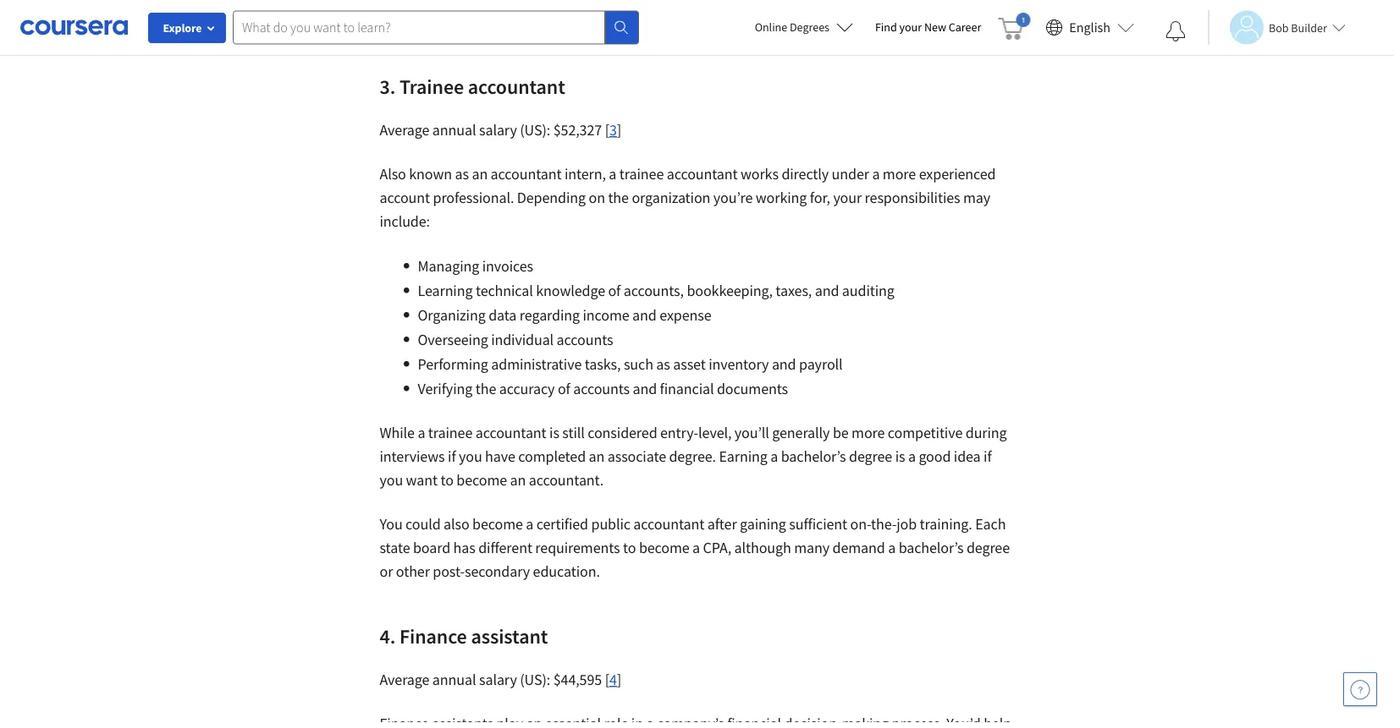 Task type: describe. For each thing, give the bounding box(es) containing it.
your inside "link"
[[900, 19, 922, 35]]

trainee inside while a trainee accountant is still considered entry-level, you'll generally be more competitive during interviews if you have completed an associate degree. earning a bachelor's degree is a good idea if you want to become an accountant.
[[428, 424, 473, 443]]

considered
[[588, 424, 657, 443]]

english button
[[1039, 0, 1141, 55]]

training.
[[920, 515, 973, 534]]

completed
[[518, 447, 586, 466]]

a left certified
[[526, 515, 534, 534]]

trainee
[[400, 74, 464, 99]]

1 vertical spatial accounts
[[573, 380, 630, 399]]

find your new career link
[[867, 17, 990, 38]]

auditing
[[842, 281, 895, 301]]

financial
[[660, 380, 714, 399]]

secondary
[[465, 563, 530, 582]]

public
[[591, 515, 631, 534]]

associate
[[608, 447, 666, 466]]

a right earning
[[771, 447, 778, 466]]

on
[[589, 188, 605, 207]]

average for average annual salary (us): $52,327 [
[[380, 121, 430, 140]]

1 vertical spatial an
[[589, 447, 605, 466]]

and down such
[[633, 380, 657, 399]]

3
[[610, 121, 617, 140]]

gaining
[[740, 515, 786, 534]]

idea
[[954, 447, 981, 466]]

explore button
[[148, 13, 226, 43]]

average for average annual salary (us): $44,595 [
[[380, 671, 430, 690]]

include:
[[380, 212, 430, 231]]

2 if from the left
[[984, 447, 992, 466]]

has
[[453, 539, 475, 558]]

career
[[949, 19, 981, 35]]

more inside the also known as an accountant intern, a trainee accountant works directly under a more experienced account professional. depending on the organization you're working for, your responsibilities may include:
[[883, 165, 916, 184]]

english
[[1070, 19, 1111, 36]]

knowledge
[[536, 281, 605, 301]]

experienced
[[919, 165, 996, 184]]

builder
[[1291, 20, 1327, 35]]

requirements
[[535, 539, 620, 558]]

2 vertical spatial an
[[510, 471, 526, 490]]

What do you want to learn? text field
[[233, 11, 605, 44]]

become inside while a trainee accountant is still considered entry-level, you'll generally be more competitive during interviews if you have completed an associate degree. earning a bachelor's degree is a good idea if you want to become an accountant.
[[457, 471, 507, 490]]

[ for average annual salary (us): $44,595 [
[[605, 671, 610, 690]]

4.
[[380, 624, 396, 649]]

responsibilities
[[865, 188, 960, 207]]

the-
[[871, 515, 897, 534]]

your inside the also known as an accountant intern, a trainee accountant works directly under a more experienced account professional. depending on the organization you're working for, your responsibilities may include:
[[833, 188, 862, 207]]

accountant up average annual salary (us): $52,327 [ 3 ]
[[468, 74, 565, 99]]

1 horizontal spatial of
[[608, 281, 621, 301]]

also
[[444, 515, 470, 534]]

could
[[406, 515, 441, 534]]

each
[[975, 515, 1006, 534]]

known
[[409, 165, 452, 184]]

taxes,
[[776, 281, 812, 301]]

documents
[[717, 380, 788, 399]]

different
[[478, 539, 532, 558]]

[ for average annual salary (us): $52,327 [
[[605, 121, 610, 140]]

interviews
[[380, 447, 445, 466]]

3.
[[380, 74, 396, 99]]

salary for $52,327
[[479, 121, 517, 140]]

competitive
[[888, 424, 963, 443]]

you'll
[[735, 424, 769, 443]]

0 horizontal spatial is
[[550, 424, 559, 443]]

accuracy
[[499, 380, 555, 399]]

a right under
[[872, 165, 880, 184]]

] for average annual salary (us): $44,595 [ 4 ]
[[617, 671, 622, 690]]

administrative
[[491, 355, 582, 374]]

while
[[380, 424, 415, 443]]

you're
[[714, 188, 753, 207]]

organizing
[[418, 306, 486, 325]]

average annual salary (us): $44,595 [ 4 ]
[[380, 671, 622, 690]]

working
[[756, 188, 807, 207]]

degree inside you could also become a certified public accountant after gaining sufficient on-the-job training. each state board has different requirements to become a cpa, although many demand a bachelor's degree or other post-secondary education.
[[967, 539, 1010, 558]]

explore
[[163, 20, 202, 36]]

(us): for $44,595
[[520, 671, 550, 690]]

learning
[[418, 281, 473, 301]]

many
[[794, 539, 830, 558]]

invoices
[[482, 257, 533, 276]]

works
[[741, 165, 779, 184]]

finance
[[400, 624, 467, 649]]

4. finance assistant
[[380, 624, 552, 649]]

individual
[[491, 331, 554, 350]]

accountant inside while a trainee accountant is still considered entry-level, you'll generally be more competitive during interviews if you have completed an associate degree. earning a bachelor's degree is a good idea if you want to become an accountant.
[[476, 424, 547, 443]]

bachelor's inside while a trainee accountant is still considered entry-level, you'll generally be more competitive during interviews if you have completed an associate degree. earning a bachelor's degree is a good idea if you want to become an accountant.
[[781, 447, 846, 466]]

new
[[924, 19, 946, 35]]

professional.
[[433, 188, 514, 207]]

show notifications image
[[1166, 21, 1186, 41]]

or
[[380, 563, 393, 582]]

more inside while a trainee accountant is still considered entry-level, you'll generally be more competitive during interviews if you have completed an associate degree. earning a bachelor's degree is a good idea if you want to become an accountant.
[[852, 424, 885, 443]]

$52,327
[[553, 121, 602, 140]]

2 vertical spatial become
[[639, 539, 690, 558]]

1 vertical spatial of
[[558, 380, 570, 399]]

overseeing
[[418, 331, 488, 350]]

degree inside while a trainee accountant is still considered entry-level, you'll generally be more competitive during interviews if you have completed an associate degree. earning a bachelor's degree is a good idea if you want to become an accountant.
[[849, 447, 892, 466]]

depending
[[517, 188, 586, 207]]

the inside managing invoices learning technical knowledge of accounts, bookkeeping, taxes, and auditing organizing data regarding income and expense overseeing individual accounts performing administrative tasks, such as asset inventory and payroll verifying the accuracy of accounts and financial documents
[[476, 380, 496, 399]]

an inside the also known as an accountant intern, a trainee accountant works directly under a more experienced account professional. depending on the organization you're working for, your responsibilities may include:
[[472, 165, 488, 184]]

as inside managing invoices learning technical knowledge of accounts, bookkeeping, taxes, and auditing organizing data regarding income and expense overseeing individual accounts performing administrative tasks, such as asset inventory and payroll verifying the accuracy of accounts and financial documents
[[656, 355, 670, 374]]

4 link
[[610, 671, 617, 690]]

trainee inside the also known as an accountant intern, a trainee accountant works directly under a more experienced account professional. depending on the organization you're working for, your responsibilities may include:
[[620, 165, 664, 184]]

bob
[[1269, 20, 1289, 35]]

directly
[[782, 165, 829, 184]]

1 if from the left
[[448, 447, 456, 466]]

bob builder
[[1269, 20, 1327, 35]]

have
[[485, 447, 515, 466]]

while a trainee accountant is still considered entry-level, you'll generally be more competitive during interviews if you have completed an associate degree. earning a bachelor's degree is a good idea if you want to become an accountant.
[[380, 424, 1007, 490]]

certified
[[537, 515, 588, 534]]

other
[[396, 563, 430, 582]]

1 vertical spatial you
[[380, 471, 403, 490]]

to inside while a trainee accountant is still considered entry-level, you'll generally be more competitive during interviews if you have completed an associate degree. earning a bachelor's degree is a good idea if you want to become an accountant.
[[441, 471, 454, 490]]

education.
[[533, 563, 600, 582]]

managing
[[418, 257, 479, 276]]

3. trainee accountant
[[380, 74, 565, 99]]

although
[[734, 539, 791, 558]]



Task type: vqa. For each thing, say whether or not it's contained in the screenshot.
the ] for Average annual salary (US): $44,595 [ 4 ]
yes



Task type: locate. For each thing, give the bounding box(es) containing it.
(us): left $52,327
[[520, 121, 550, 140]]

is left still
[[550, 424, 559, 443]]

1 vertical spatial average
[[380, 671, 430, 690]]

1 vertical spatial [
[[605, 671, 610, 690]]

to
[[441, 471, 454, 490], [623, 539, 636, 558]]

1 horizontal spatial an
[[510, 471, 526, 490]]

board
[[413, 539, 450, 558]]

online
[[755, 19, 788, 35]]

if right idea
[[984, 447, 992, 466]]

shopping cart: 1 item image
[[998, 13, 1031, 40]]

0 vertical spatial of
[[608, 281, 621, 301]]

0 vertical spatial annual
[[432, 121, 476, 140]]

0 horizontal spatial you
[[380, 471, 403, 490]]

income
[[583, 306, 630, 325]]

assistant
[[471, 624, 548, 649]]

0 horizontal spatial bachelor's
[[781, 447, 846, 466]]

1 vertical spatial degree
[[967, 539, 1010, 558]]

performing
[[418, 355, 488, 374]]

payroll
[[799, 355, 843, 374]]

managing invoices learning technical knowledge of accounts, bookkeeping, taxes, and auditing organizing data regarding income and expense overseeing individual accounts performing administrative tasks, such as asset inventory and payroll verifying the accuracy of accounts and financial documents
[[418, 257, 895, 399]]

[ right $44,595
[[605, 671, 610, 690]]

1 vertical spatial salary
[[479, 671, 517, 690]]

1 horizontal spatial you
[[459, 447, 482, 466]]

1 vertical spatial more
[[852, 424, 885, 443]]

more up responsibilities
[[883, 165, 916, 184]]

accountant up you're
[[667, 165, 738, 184]]

online degrees button
[[741, 8, 867, 46]]

a right "while" at the bottom of the page
[[418, 424, 425, 443]]

1 salary from the top
[[479, 121, 517, 140]]

under
[[832, 165, 869, 184]]

be
[[833, 424, 849, 443]]

0 vertical spatial ]
[[617, 121, 622, 140]]

(us): for $52,327
[[520, 121, 550, 140]]

0 vertical spatial become
[[457, 471, 507, 490]]

0 vertical spatial more
[[883, 165, 916, 184]]

during
[[966, 424, 1007, 443]]

the inside the also known as an accountant intern, a trainee accountant works directly under a more experienced account professional. depending on the organization you're working for, your responsibilities may include:
[[608, 188, 629, 207]]

trainee up organization in the top of the page
[[620, 165, 664, 184]]

demand
[[833, 539, 885, 558]]

1 vertical spatial as
[[656, 355, 670, 374]]

0 vertical spatial average
[[380, 121, 430, 140]]

and left payroll on the right of the page
[[772, 355, 796, 374]]

average
[[380, 121, 430, 140], [380, 671, 430, 690]]

on-
[[850, 515, 871, 534]]

] right $52,327
[[617, 121, 622, 140]]

] for average annual salary (us): $52,327 [ 3 ]
[[617, 121, 622, 140]]

bachelor's down the training.
[[899, 539, 964, 558]]

annual
[[432, 121, 476, 140], [432, 671, 476, 690]]

annual for average annual salary (us): $44,595 [ 4 ]
[[432, 671, 476, 690]]

earning
[[719, 447, 768, 466]]

0 vertical spatial the
[[608, 188, 629, 207]]

1 vertical spatial your
[[833, 188, 862, 207]]

state
[[380, 539, 410, 558]]

accountant up have
[[476, 424, 547, 443]]

you
[[380, 515, 403, 534]]

1 vertical spatial become
[[472, 515, 523, 534]]

more
[[883, 165, 916, 184], [852, 424, 885, 443]]

salary
[[479, 121, 517, 140], [479, 671, 517, 690]]

a down the-
[[888, 539, 896, 558]]

accounts down tasks,
[[573, 380, 630, 399]]

online degrees
[[755, 19, 830, 35]]

find your new career
[[875, 19, 981, 35]]

]
[[617, 121, 622, 140], [617, 671, 622, 690]]

after
[[707, 515, 737, 534]]

inventory
[[709, 355, 769, 374]]

you left want
[[380, 471, 403, 490]]

post-
[[433, 563, 465, 582]]

0 horizontal spatial degree
[[849, 447, 892, 466]]

[ right $52,327
[[605, 121, 610, 140]]

1 horizontal spatial the
[[608, 188, 629, 207]]

accountant
[[468, 74, 565, 99], [491, 165, 562, 184], [667, 165, 738, 184], [476, 424, 547, 443], [634, 515, 705, 534]]

1 vertical spatial trainee
[[428, 424, 473, 443]]

such
[[624, 355, 653, 374]]

accountant left after
[[634, 515, 705, 534]]

if right interviews
[[448, 447, 456, 466]]

organization
[[632, 188, 711, 207]]

annual for average annual salary (us): $52,327 [ 3 ]
[[432, 121, 476, 140]]

become up different on the bottom
[[472, 515, 523, 534]]

2 ] from the top
[[617, 671, 622, 690]]

0 horizontal spatial trainee
[[428, 424, 473, 443]]

0 vertical spatial is
[[550, 424, 559, 443]]

1 vertical spatial (us):
[[520, 671, 550, 690]]

0 horizontal spatial the
[[476, 380, 496, 399]]

become left the cpa,
[[639, 539, 690, 558]]

and down accounts,
[[632, 306, 657, 325]]

degree.
[[669, 447, 716, 466]]

still
[[562, 424, 585, 443]]

become down have
[[457, 471, 507, 490]]

sufficient
[[789, 515, 848, 534]]

1 (us): from the top
[[520, 121, 550, 140]]

your down under
[[833, 188, 862, 207]]

level,
[[698, 424, 732, 443]]

0 vertical spatial your
[[900, 19, 922, 35]]

0 vertical spatial bachelor's
[[781, 447, 846, 466]]

also known as an accountant intern, a trainee accountant works directly under a more experienced account professional. depending on the organization you're working for, your responsibilities may include:
[[380, 165, 996, 231]]

0 vertical spatial salary
[[479, 121, 517, 140]]

0 vertical spatial accounts
[[557, 331, 613, 350]]

[
[[605, 121, 610, 140], [605, 671, 610, 690]]

2 [ from the top
[[605, 671, 610, 690]]

3 link
[[610, 121, 617, 140]]

as up professional. on the top left
[[455, 165, 469, 184]]

1 vertical spatial to
[[623, 539, 636, 558]]

1 vertical spatial is
[[895, 447, 905, 466]]

find
[[875, 19, 897, 35]]

0 vertical spatial trainee
[[620, 165, 664, 184]]

the
[[608, 188, 629, 207], [476, 380, 496, 399]]

is down competitive
[[895, 447, 905, 466]]

trainee
[[620, 165, 664, 184], [428, 424, 473, 443]]

2 horizontal spatial an
[[589, 447, 605, 466]]

(us): left $44,595
[[520, 671, 550, 690]]

1 vertical spatial ]
[[617, 671, 622, 690]]

0 vertical spatial (us):
[[520, 121, 550, 140]]

you
[[459, 447, 482, 466], [380, 471, 403, 490]]

a right intern,
[[609, 165, 617, 184]]

accounts up tasks,
[[557, 331, 613, 350]]

2 average from the top
[[380, 671, 430, 690]]

account
[[380, 188, 430, 207]]

a left the cpa,
[[693, 539, 700, 558]]

1 [ from the top
[[605, 121, 610, 140]]

degrees
[[790, 19, 830, 35]]

4
[[610, 671, 617, 690]]

0 horizontal spatial if
[[448, 447, 456, 466]]

2 salary from the top
[[479, 671, 517, 690]]

average annual salary (us): $52,327 [ 3 ]
[[380, 121, 622, 140]]

help center image
[[1350, 680, 1371, 700]]

0 horizontal spatial your
[[833, 188, 862, 207]]

1 horizontal spatial your
[[900, 19, 922, 35]]

1 horizontal spatial degree
[[967, 539, 1010, 558]]

degree down competitive
[[849, 447, 892, 466]]

an down have
[[510, 471, 526, 490]]

for,
[[810, 188, 830, 207]]

a left the 'good'
[[908, 447, 916, 466]]

accountant up depending
[[491, 165, 562, 184]]

as inside the also known as an accountant intern, a trainee accountant works directly under a more experienced account professional. depending on the organization you're working for, your responsibilities may include:
[[455, 165, 469, 184]]

0 vertical spatial an
[[472, 165, 488, 184]]

trainee down the verifying at the left bottom of page
[[428, 424, 473, 443]]

bachelor's inside you could also become a certified public accountant after gaining sufficient on-the-job training. each state board has different requirements to become a cpa, although many demand a bachelor's degree or other post-secondary education.
[[899, 539, 964, 558]]

become
[[457, 471, 507, 490], [472, 515, 523, 534], [639, 539, 690, 558]]

salary down "assistant"
[[479, 671, 517, 690]]

want
[[406, 471, 438, 490]]

also
[[380, 165, 406, 184]]

the right on
[[608, 188, 629, 207]]

to inside you could also become a certified public accountant after gaining sufficient on-the-job training. each state board has different requirements to become a cpa, although many demand a bachelor's degree or other post-secondary education.
[[623, 539, 636, 558]]

verifying
[[418, 380, 473, 399]]

0 horizontal spatial to
[[441, 471, 454, 490]]

$44,595
[[553, 671, 602, 690]]

1 horizontal spatial as
[[656, 355, 670, 374]]

to right want
[[441, 471, 454, 490]]

an up professional. on the top left
[[472, 165, 488, 184]]

an down considered
[[589, 447, 605, 466]]

cpa,
[[703, 539, 731, 558]]

0 vertical spatial degree
[[849, 447, 892, 466]]

a
[[609, 165, 617, 184], [872, 165, 880, 184], [418, 424, 425, 443], [771, 447, 778, 466], [908, 447, 916, 466], [526, 515, 534, 534], [693, 539, 700, 558], [888, 539, 896, 558]]

intern,
[[565, 165, 606, 184]]

1 horizontal spatial bachelor's
[[899, 539, 964, 558]]

0 vertical spatial [
[[605, 121, 610, 140]]

salary for $44,595
[[479, 671, 517, 690]]

1 annual from the top
[[432, 121, 476, 140]]

average up "also"
[[380, 121, 430, 140]]

as right such
[[656, 355, 670, 374]]

1 ] from the top
[[617, 121, 622, 140]]

0 horizontal spatial an
[[472, 165, 488, 184]]

0 horizontal spatial as
[[455, 165, 469, 184]]

bookkeeping,
[[687, 281, 773, 301]]

bob builder button
[[1208, 11, 1346, 44]]

of down administrative
[[558, 380, 570, 399]]

degree down each
[[967, 539, 1010, 558]]

1 vertical spatial the
[[476, 380, 496, 399]]

salary down the 3. trainee accountant
[[479, 121, 517, 140]]

your right find
[[900, 19, 922, 35]]

0 vertical spatial to
[[441, 471, 454, 490]]

1 horizontal spatial if
[[984, 447, 992, 466]]

to down public at the bottom left
[[623, 539, 636, 558]]

2 (us): from the top
[[520, 671, 550, 690]]

entry-
[[660, 424, 698, 443]]

1 average from the top
[[380, 121, 430, 140]]

None search field
[[233, 11, 639, 44]]

accounts
[[557, 331, 613, 350], [573, 380, 630, 399]]

as
[[455, 165, 469, 184], [656, 355, 670, 374]]

1 vertical spatial bachelor's
[[899, 539, 964, 558]]

degree
[[849, 447, 892, 466], [967, 539, 1010, 558]]

average down 4.
[[380, 671, 430, 690]]

and right taxes,
[[815, 281, 839, 301]]

] right $44,595
[[617, 671, 622, 690]]

2 annual from the top
[[432, 671, 476, 690]]

1 horizontal spatial is
[[895, 447, 905, 466]]

coursera image
[[20, 14, 128, 41]]

is
[[550, 424, 559, 443], [895, 447, 905, 466]]

0 horizontal spatial of
[[558, 380, 570, 399]]

the right the verifying at the left bottom of page
[[476, 380, 496, 399]]

your
[[900, 19, 922, 35], [833, 188, 862, 207]]

1 horizontal spatial to
[[623, 539, 636, 558]]

you left have
[[459, 447, 482, 466]]

bachelor's down generally on the bottom right
[[781, 447, 846, 466]]

of up income
[[608, 281, 621, 301]]

technical
[[476, 281, 533, 301]]

annual down 4. finance assistant
[[432, 671, 476, 690]]

0 vertical spatial as
[[455, 165, 469, 184]]

accountant inside you could also become a certified public accountant after gaining sufficient on-the-job training. each state board has different requirements to become a cpa, although many demand a bachelor's degree or other post-secondary education.
[[634, 515, 705, 534]]

1 vertical spatial annual
[[432, 671, 476, 690]]

data
[[489, 306, 517, 325]]

1 horizontal spatial trainee
[[620, 165, 664, 184]]

0 vertical spatial you
[[459, 447, 482, 466]]

more right be
[[852, 424, 885, 443]]

annual down the 3. trainee accountant
[[432, 121, 476, 140]]



